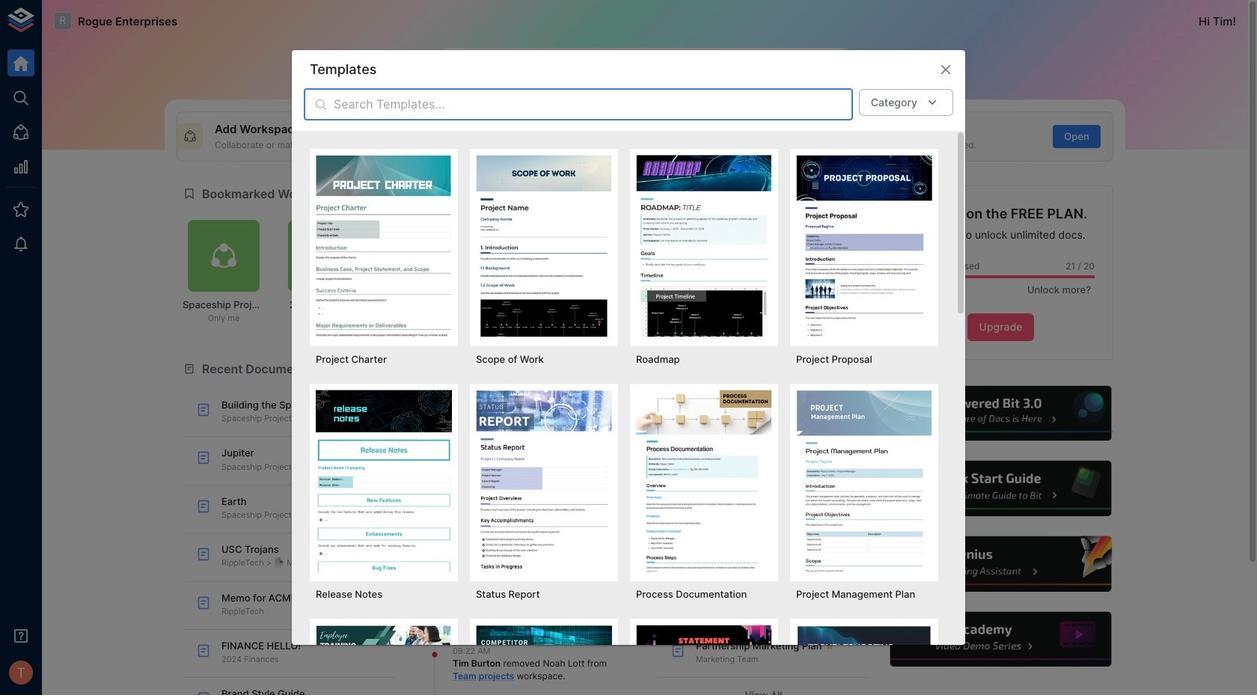 Task type: locate. For each thing, give the bounding box(es) containing it.
dialog
[[292, 50, 966, 695]]

Search Templates... text field
[[334, 89, 853, 120]]

project management plan image
[[796, 390, 933, 572]]

status report image
[[476, 390, 612, 572]]

scope of work image
[[476, 155, 612, 337]]

troubleshooting guide image
[[796, 625, 933, 695]]

process documentation image
[[636, 390, 773, 572]]

help image
[[889, 384, 1114, 443], [889, 459, 1114, 519], [889, 535, 1114, 594], [889, 610, 1114, 670]]



Task type: vqa. For each thing, say whether or not it's contained in the screenshot.
second help image
yes



Task type: describe. For each thing, give the bounding box(es) containing it.
roadmap image
[[636, 155, 773, 337]]

project charter image
[[316, 155, 452, 337]]

competitor research report image
[[476, 625, 612, 695]]

2 help image from the top
[[889, 459, 1114, 519]]

1 help image from the top
[[889, 384, 1114, 443]]

employee training manual image
[[316, 625, 452, 695]]

project proposal image
[[796, 155, 933, 337]]

release notes image
[[316, 390, 452, 572]]

3 help image from the top
[[889, 535, 1114, 594]]

4 help image from the top
[[889, 610, 1114, 670]]

statement of work image
[[636, 625, 773, 695]]



